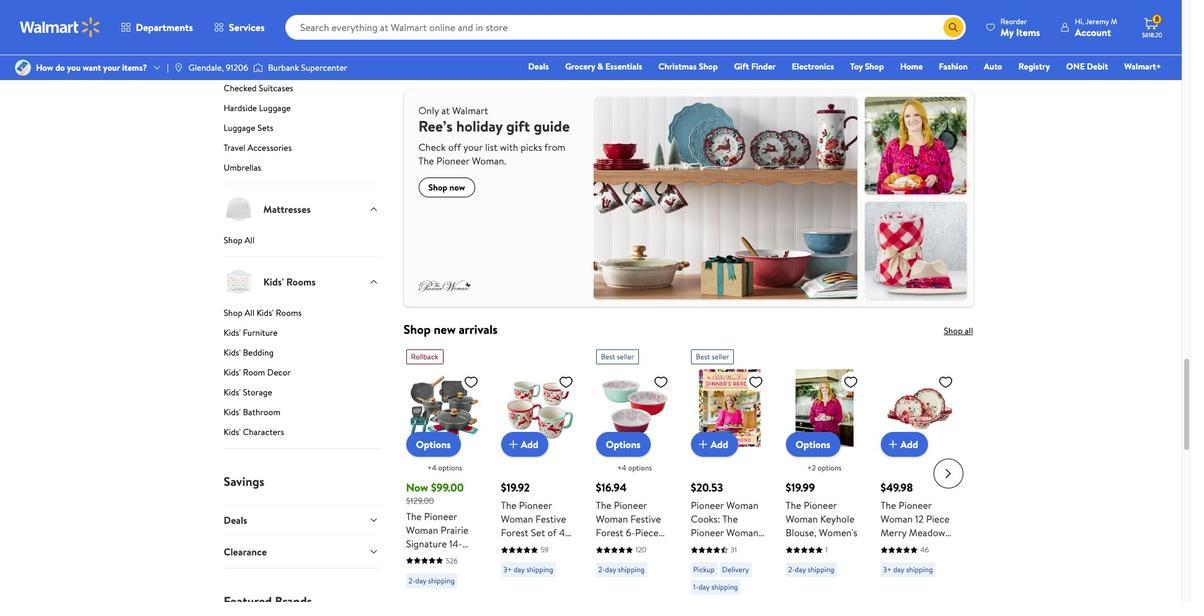 Task type: locate. For each thing, give the bounding box(es) containing it.
kids' down kids' bathroom
[[224, 426, 241, 438]]

2 horizontal spatial add button
[[881, 432, 929, 457]]

2 horizontal spatial options
[[796, 438, 831, 451]]

set
[[531, 526, 545, 540], [933, 553, 947, 567], [619, 567, 634, 581]]

2 product group from the left
[[501, 345, 579, 600]]

reorder
[[1001, 16, 1027, 26]]

2-day shipping down 1
[[789, 564, 835, 575]]

the pioneer woman image
[[419, 280, 471, 292]]

2 stoneware from the left
[[881, 540, 927, 553]]

pioneer down $16.94 on the bottom of the page
[[614, 499, 647, 512]]

0 horizontal spatial best
[[601, 352, 615, 362]]

kids' for kids' rooms
[[263, 275, 284, 288]]

add button up $19.92
[[501, 432, 549, 457]]

gift left finder
[[462, 59, 477, 73]]

0 horizontal spatial options
[[438, 463, 462, 473]]

1 all from the top
[[245, 42, 255, 54]]

0 vertical spatial shop all link
[[224, 42, 379, 59]]

do
[[55, 61, 65, 74]]

christmas
[[659, 60, 697, 73]]

 image up checked suitcases
[[253, 61, 263, 74]]

1 horizontal spatial forest
[[596, 526, 624, 540]]

seller for $20.53
[[712, 352, 729, 362]]

1 horizontal spatial options
[[628, 463, 652, 473]]

piece up 120
[[635, 526, 659, 540]]

add to cart image
[[696, 437, 711, 452], [886, 437, 901, 452]]

best
[[601, 352, 615, 362], [696, 352, 710, 362]]

under $25 link
[[696, 0, 827, 74]]

1 seller from the left
[[617, 352, 635, 362]]

home up at
[[433, 59, 460, 73]]

reorder my items
[[1001, 16, 1041, 39]]

2- down blouse,
[[789, 564, 795, 575]]

3 add from the left
[[901, 438, 919, 451]]

glendale, 91206
[[189, 61, 248, 74]]

walmart
[[452, 103, 488, 117]]

set,
[[452, 578, 469, 591]]

2 vertical spatial all
[[245, 306, 255, 319]]

add up $19.92
[[521, 438, 539, 451]]

list
[[396, 0, 981, 74]]

travel accessories link
[[224, 141, 379, 159]]

luggage up burbank
[[263, 10, 300, 24]]

carry on luggage
[[224, 62, 292, 74]]

1 vertical spatial all
[[245, 234, 255, 246]]

3+ right 526
[[504, 564, 512, 575]]

festive up mugs
[[536, 512, 566, 526]]

0 horizontal spatial best seller
[[601, 352, 635, 362]]

options right +2
[[818, 463, 842, 473]]

options down the pioneer woman festive forest 6-piece embossed melamine serving bowl set with lids image
[[628, 463, 652, 473]]

kids' inside dropdown button
[[263, 275, 284, 288]]

1 vertical spatial shop all link
[[224, 234, 379, 256]]

add button up $20.53
[[691, 432, 739, 457]]

stoneware inside $19.92 the pioneer woman festive forest set of 4 stoneware mugs
[[501, 540, 547, 553]]

the pioneer woman festive forest set of 4 stoneware mugs image
[[501, 370, 579, 447]]

deals up the clearance on the bottom left of the page
[[224, 513, 247, 527]]

with inside $16.94 the pioneer woman festive forest 6-piece embossed melamine serving bowl set with lids
[[636, 567, 655, 581]]

2 options from the left
[[628, 463, 652, 473]]

shop
[[224, 42, 243, 54], [699, 60, 718, 73], [865, 60, 884, 73], [429, 181, 448, 193], [224, 234, 243, 246], [224, 306, 243, 319], [404, 321, 431, 338], [944, 325, 963, 337]]

kids' left storage
[[224, 386, 241, 398]]

1 horizontal spatial stoneware
[[881, 540, 927, 553]]

the inside $19.92 the pioneer woman festive forest set of 4 stoneware mugs
[[501, 499, 517, 512]]

kids' up shop all kids' rooms
[[263, 275, 284, 288]]

my
[[1001, 25, 1014, 39]]

festive
[[536, 512, 566, 526], [631, 512, 661, 526]]

set inside $16.94 the pioneer woman festive forest 6-piece embossed melamine serving bowl set with lids
[[619, 567, 634, 581]]

0 vertical spatial rooms
[[286, 275, 316, 288]]

+4 options up the $99.00
[[428, 463, 462, 473]]

0 horizontal spatial forest
[[501, 526, 529, 540]]

forest inside $16.94 the pioneer woman festive forest 6-piece embossed melamine serving bowl set with lids
[[596, 526, 624, 540]]

one
[[1067, 60, 1085, 73]]

home link
[[895, 60, 929, 73]]

home inside home link
[[900, 60, 923, 73]]

pioneer inside $16.94 the pioneer woman festive forest 6-piece embossed melamine serving bowl set with lids
[[614, 499, 647, 512]]

2 horizontal spatial add
[[901, 438, 919, 451]]

4 product group from the left
[[691, 345, 769, 600]]

kids' up kids' bedding
[[224, 326, 241, 339]]

set right 46 on the bottom right of the page
[[933, 553, 947, 567]]

3 options link from the left
[[786, 432, 841, 457]]

0 horizontal spatial home
[[433, 59, 460, 73]]

add for $49.98
[[901, 438, 919, 451]]

kids'
[[263, 275, 284, 288], [257, 306, 274, 319], [224, 326, 241, 339], [224, 346, 241, 359], [224, 366, 241, 378], [224, 386, 241, 398], [224, 406, 241, 418], [224, 426, 241, 438]]

best seller up pioneer woman cooks: the pioneer woman cooks--dinner's ready! (hardcover) image
[[696, 352, 729, 362]]

1 horizontal spatial add button
[[691, 432, 739, 457]]

1 horizontal spatial options link
[[596, 432, 651, 457]]

under for under $100
[[883, 59, 910, 73]]

bedding
[[243, 346, 274, 359]]

picks
[[521, 140, 542, 154]]

+4 up $16.94 on the bottom of the page
[[618, 463, 627, 473]]

-
[[722, 540, 726, 553]]

the down $129.00
[[406, 510, 422, 523]]

home inside home gift finder link
[[433, 59, 460, 73]]

2 horizontal spatial options
[[818, 463, 842, 473]]

add to cart image for the pioneer woman 12 piece merry meadow stoneware dinnerware set image
[[886, 437, 901, 452]]

2 forest from the left
[[596, 526, 624, 540]]

kids' up furniture
[[257, 306, 274, 319]]

festive inside $16.94 the pioneer woman festive forest 6-piece embossed melamine serving bowl set with lids
[[631, 512, 661, 526]]

kids' for kids' furniture
[[224, 326, 241, 339]]

5 product group from the left
[[786, 345, 864, 600]]

product group containing $16.94
[[596, 345, 674, 600]]

1 vertical spatial gift
[[506, 115, 530, 136]]

product group containing now $99.00
[[406, 345, 484, 602]]

1 options link from the left
[[406, 432, 461, 457]]

+4 options up $16.94 on the bottom of the page
[[618, 463, 652, 473]]

1 stoneware from the left
[[501, 540, 547, 553]]

add to cart image up $20.53
[[696, 437, 711, 452]]

pioneer inside "$19.99 the pioneer woman keyhole blouse, women's"
[[804, 499, 837, 512]]

add to cart image up $49.98
[[886, 437, 901, 452]]

2 shop all from the top
[[224, 234, 255, 246]]

|
[[167, 61, 169, 74]]

2 all from the top
[[245, 234, 255, 246]]

1 horizontal spatial best seller
[[696, 352, 729, 362]]

shipping down 46 on the bottom right of the page
[[907, 564, 933, 575]]

gift inside list
[[462, 59, 477, 73]]

1 +4 options from the left
[[428, 463, 462, 473]]

shop inside shop now "link"
[[429, 181, 448, 193]]

0 vertical spatial gift
[[462, 59, 477, 73]]

the down $19.92
[[501, 499, 517, 512]]

kids' left bedding
[[224, 346, 241, 359]]

1 horizontal spatial with
[[636, 567, 655, 581]]

0 horizontal spatial set
[[531, 526, 545, 540]]

0 vertical spatial all
[[245, 42, 255, 54]]

0 horizontal spatial stoneware
[[501, 540, 547, 553]]

set inside $19.92 the pioneer woman festive forest set of 4 stoneware mugs
[[531, 526, 545, 540]]

luggage sets
[[224, 121, 274, 134]]

1 3+ day shipping from the left
[[504, 564, 553, 575]]

2 horizontal spatial set
[[933, 553, 947, 567]]

pioneer down $49.98
[[899, 499, 932, 512]]

the down $19.99
[[786, 499, 802, 512]]

seller
[[617, 352, 635, 362], [712, 352, 729, 362]]

kids' inside 'link'
[[257, 306, 274, 319]]

cooks-
[[691, 540, 722, 553]]

3+ day shipping
[[504, 564, 553, 575], [883, 564, 933, 575]]

pioneer down $20.53
[[691, 499, 724, 512]]

2 options link from the left
[[596, 432, 651, 457]]

the pioneer woman 12 piece merry meadow stoneware dinnerware set image
[[881, 370, 959, 447]]

1 horizontal spatial home
[[900, 60, 923, 73]]

rooms up kids' furniture link in the left bottom of the page
[[276, 306, 302, 319]]

1 horizontal spatial add to cart image
[[886, 437, 901, 452]]

items
[[1017, 25, 1041, 39]]

kids' left the room
[[224, 366, 241, 378]]

1 horizontal spatial best
[[696, 352, 710, 362]]

festive inside $19.92 the pioneer woman festive forest set of 4 stoneware mugs
[[536, 512, 566, 526]]

luggage up "suitcases"
[[261, 62, 292, 74]]

stoneware
[[501, 540, 547, 553], [881, 540, 927, 553]]

kids' for kids' bedding
[[224, 346, 241, 359]]

0 vertical spatial shop all
[[224, 42, 255, 54]]

3 product group from the left
[[596, 345, 674, 600]]

walmart+
[[1125, 60, 1162, 73]]

jeremy
[[1086, 16, 1110, 26]]

the pioneer woman festive forest 6-piece embossed melamine serving bowl set with lids image
[[596, 370, 674, 447]]

1 horizontal spatial festive
[[631, 512, 661, 526]]

off
[[448, 140, 461, 154]]

hi,
[[1075, 16, 1084, 26]]

1 vertical spatial shop all
[[224, 234, 255, 246]]

1 add button from the left
[[501, 432, 549, 457]]

day down "embossed"
[[605, 564, 616, 575]]

today
[[617, 59, 641, 73]]

shipping down 120
[[618, 564, 645, 575]]

2 seller from the left
[[712, 352, 729, 362]]

deals inside dropdown button
[[224, 513, 247, 527]]

festive for $16.94
[[631, 512, 661, 526]]

luggage down "suitcases"
[[259, 102, 291, 114]]

0 horizontal spatial add button
[[501, 432, 549, 457]]

best seller for +4 options
[[601, 352, 635, 362]]

your right want
[[103, 61, 120, 74]]

piece inside $49.98 the pioneer woman 12 piece merry meadow stoneware dinnerware set
[[927, 512, 950, 526]]

kids' down kids' storage
[[224, 406, 241, 418]]

day down $19.92 the pioneer woman festive forest set of 4 stoneware mugs
[[514, 564, 525, 575]]

day down merry
[[894, 564, 905, 575]]

+4 options for $16.94
[[618, 463, 652, 473]]

1 vertical spatial rooms
[[276, 306, 302, 319]]

ready!
[[691, 553, 720, 567]]

prairie
[[441, 523, 469, 537]]

shop all link up kids' rooms
[[224, 234, 379, 256]]

1 forest from the left
[[501, 526, 529, 540]]

your left list
[[464, 140, 483, 154]]

2- up charcoal on the bottom
[[409, 575, 415, 586]]

1 vertical spatial your
[[464, 140, 483, 154]]

stoneware inside $49.98 the pioneer woman 12 piece merry meadow stoneware dinnerware set
[[881, 540, 927, 553]]

0 horizontal spatial add to cart image
[[696, 437, 711, 452]]

options up the $99.00
[[438, 463, 462, 473]]

 image
[[15, 60, 31, 76]]

1 horizontal spatial under
[[883, 59, 910, 73]]

 image
[[253, 61, 263, 74], [174, 63, 184, 73]]

home for home
[[900, 60, 923, 73]]

0 horizontal spatial 2-day shipping
[[409, 575, 455, 586]]

0 horizontal spatial add
[[521, 438, 539, 451]]

6-
[[626, 526, 635, 540]]

delivery
[[722, 564, 749, 575]]

forest inside $19.92 the pioneer woman festive forest set of 4 stoneware mugs
[[501, 526, 529, 540]]

2- down "embossed"
[[599, 564, 605, 575]]

with left lids
[[636, 567, 655, 581]]

options up the $99.00
[[416, 438, 451, 451]]

deals
[[528, 60, 549, 73], [224, 513, 247, 527]]

piece right the 12
[[927, 512, 950, 526]]

dinnerware
[[881, 553, 931, 567]]

0 horizontal spatial festive
[[536, 512, 566, 526]]

the left off
[[419, 154, 434, 167]]

0 horizontal spatial 3+ day shipping
[[504, 564, 553, 575]]

woman up "embossed"
[[596, 512, 628, 526]]

gift finder
[[734, 60, 776, 73]]

0 horizontal spatial with
[[500, 140, 519, 154]]

0 horizontal spatial options link
[[406, 432, 461, 457]]

woman up 31
[[727, 526, 759, 540]]

pioneer down $19.92
[[519, 499, 552, 512]]

travel accessories
[[224, 141, 292, 154]]

home
[[433, 59, 460, 73], [900, 60, 923, 73]]

shop all kids' rooms
[[224, 306, 302, 319]]

0 horizontal spatial seller
[[617, 352, 635, 362]]

0 vertical spatial your
[[103, 61, 120, 74]]

gift up picks
[[506, 115, 530, 136]]

+4 options
[[428, 463, 462, 473], [618, 463, 652, 473]]

options link up +2
[[786, 432, 841, 457]]

$49.98 the pioneer woman 12 piece merry meadow stoneware dinnerware set
[[881, 480, 950, 567]]

1 3+ from the left
[[504, 564, 512, 575]]

+4 for $16.94
[[618, 463, 627, 473]]

gift
[[734, 60, 750, 73]]

pickup
[[694, 564, 715, 575]]

clearance
[[224, 545, 267, 559]]

pioneer down $19.99
[[804, 499, 837, 512]]

forest left 6-
[[596, 526, 624, 540]]

2 options from the left
[[606, 438, 641, 451]]

1 horizontal spatial add
[[711, 438, 729, 451]]

room
[[243, 366, 265, 378]]

6 product group from the left
[[881, 345, 959, 600]]

add button up $49.98
[[881, 432, 929, 457]]

kids' characters link
[[224, 426, 379, 448]]

2 best from the left
[[696, 352, 710, 362]]

options link for now
[[406, 432, 461, 457]]

best up pioneer woman cooks: the pioneer woman cooks--dinner's ready! (hardcover) image
[[696, 352, 710, 362]]

1 options from the left
[[438, 463, 462, 473]]

0 horizontal spatial under
[[739, 59, 766, 73]]

2-day shipping
[[599, 564, 645, 575], [789, 564, 835, 575], [409, 575, 455, 586]]

luggage inside 'link'
[[261, 62, 292, 74]]

rooms inside dropdown button
[[286, 275, 316, 288]]

add to cart image
[[506, 437, 521, 452]]

get it today link
[[550, 0, 681, 74]]

1 horizontal spatial 3+
[[883, 564, 892, 575]]

travel
[[224, 141, 246, 154]]

2 horizontal spatial piece
[[927, 512, 950, 526]]

pioneer inside $49.98 the pioneer woman 12 piece merry meadow stoneware dinnerware set
[[899, 499, 932, 512]]

1 horizontal spatial piece
[[635, 526, 659, 540]]

+2
[[808, 463, 816, 473]]

festive up 120
[[631, 512, 661, 526]]

options for $16.94
[[606, 438, 641, 451]]

0 horizontal spatial gift
[[462, 59, 477, 73]]

46
[[921, 545, 929, 555]]

product group containing $49.98
[[881, 345, 959, 600]]

0 horizontal spatial options
[[416, 438, 451, 451]]

set right bowl
[[619, 567, 634, 581]]

+4 up now
[[428, 463, 437, 473]]

0 horizontal spatial 2-
[[409, 575, 415, 586]]

1 horizontal spatial 2-
[[599, 564, 605, 575]]

1 horizontal spatial gift
[[506, 115, 530, 136]]

2 3+ day shipping from the left
[[883, 564, 933, 575]]

seller up the pioneer woman festive forest 6-piece embossed melamine serving bowl set with lids image
[[617, 352, 635, 362]]

8
[[1156, 14, 1160, 24]]

home gift finder
[[433, 59, 505, 73]]

1 horizontal spatial 2-day shipping
[[599, 564, 645, 575]]

with right list
[[500, 140, 519, 154]]

product group
[[406, 345, 484, 602], [501, 345, 579, 600], [596, 345, 674, 600], [691, 345, 769, 600], [786, 345, 864, 600], [881, 345, 959, 600]]

3 all from the top
[[245, 306, 255, 319]]

+4
[[428, 463, 437, 473], [618, 463, 627, 473]]

the inside $20.53 pioneer woman cooks: the pioneer woman cooks--dinner's ready! (hardcover)
[[723, 512, 738, 526]]

2 horizontal spatial options link
[[786, 432, 841, 457]]

home gift finder link
[[404, 0, 535, 74]]

2-day shipping for the
[[599, 564, 645, 575]]

1 vertical spatial with
[[636, 567, 655, 581]]

next slide for product carousel list image
[[934, 459, 964, 488]]

1 best from the left
[[601, 352, 615, 362]]

woman down $129.00
[[406, 523, 438, 537]]

0 horizontal spatial deals
[[224, 513, 247, 527]]

options link up the $99.00
[[406, 432, 461, 457]]

check
[[419, 140, 446, 154]]

2 +4 options from the left
[[618, 463, 652, 473]]

rooms up the shop all kids' rooms 'link'
[[286, 275, 316, 288]]

get it today
[[590, 59, 641, 73]]

0 horizontal spatial  image
[[174, 63, 184, 73]]

shop inside the toy shop 'link'
[[865, 60, 884, 73]]

2-day shipping up charcoal on the bottom
[[409, 575, 455, 586]]

2 add to cart image from the left
[[886, 437, 901, 452]]

0 horizontal spatial piece
[[406, 550, 430, 564]]

0 horizontal spatial +4
[[428, 463, 437, 473]]

$19.92 the pioneer woman festive forest set of 4 stoneware mugs
[[501, 480, 572, 553]]

1 best seller from the left
[[601, 352, 635, 362]]

day down blouse,
[[795, 564, 806, 575]]

shop inside the shop all kids' rooms 'link'
[[224, 306, 243, 319]]

1 horizontal spatial your
[[464, 140, 483, 154]]

2 under from the left
[[883, 59, 910, 73]]

woman down $19.99
[[786, 512, 818, 526]]

3+ day shipping down 59 in the bottom of the page
[[504, 564, 553, 575]]

3 add button from the left
[[881, 432, 929, 457]]

piece left the cast at the bottom
[[406, 550, 430, 564]]

shop now link
[[419, 177, 475, 197]]

woman down $19.92
[[501, 512, 533, 526]]

0 horizontal spatial 3+
[[504, 564, 512, 575]]

list containing home gift finder
[[396, 0, 981, 74]]

finder
[[752, 60, 776, 73]]

1 add from the left
[[521, 438, 539, 451]]

0 horizontal spatial your
[[103, 61, 120, 74]]

toy shop link
[[845, 60, 890, 73]]

1 vertical spatial deals
[[224, 513, 247, 527]]

1 horizontal spatial +4
[[618, 463, 627, 473]]

1 horizontal spatial seller
[[712, 352, 729, 362]]

1 horizontal spatial 3+ day shipping
[[883, 564, 933, 575]]

supercenter
[[301, 61, 348, 74]]

2 horizontal spatial 2-day shipping
[[789, 564, 835, 575]]

best for +4 options
[[601, 352, 615, 362]]

serving
[[640, 553, 673, 567]]

best seller up the pioneer woman festive forest 6-piece embossed melamine serving bowl set with lids image
[[601, 352, 635, 362]]

now
[[450, 181, 465, 193]]

1 horizontal spatial options
[[606, 438, 641, 451]]

0 horizontal spatial +4 options
[[428, 463, 462, 473]]

1 options from the left
[[416, 438, 451, 451]]

options for now
[[416, 438, 451, 451]]

 image right |
[[174, 63, 184, 73]]

1 horizontal spatial set
[[619, 567, 634, 581]]

add up $49.98
[[901, 438, 919, 451]]

1 under from the left
[[739, 59, 766, 73]]

1 horizontal spatial  image
[[253, 61, 263, 74]]

1 horizontal spatial +4 options
[[618, 463, 652, 473]]

the down $49.98
[[881, 499, 897, 512]]

the right cooks:
[[723, 512, 738, 526]]

2-
[[599, 564, 605, 575], [789, 564, 795, 575], [409, 575, 415, 586]]

1 add to cart image from the left
[[696, 437, 711, 452]]

the down $16.94 on the bottom of the page
[[596, 499, 612, 512]]

1 festive from the left
[[536, 512, 566, 526]]

1 product group from the left
[[406, 345, 484, 602]]

pioneer up now
[[437, 154, 470, 167]]

piece inside $16.94 the pioneer woman festive forest 6-piece embossed melamine serving bowl set with lids
[[635, 526, 659, 540]]

gift finder link
[[729, 60, 782, 73]]

3+ down merry
[[883, 564, 892, 575]]

options link
[[406, 432, 461, 457], [596, 432, 651, 457], [786, 432, 841, 457]]

woman inside $49.98 the pioneer woman 12 piece merry meadow stoneware dinnerware set
[[881, 512, 913, 526]]

2 +4 from the left
[[618, 463, 627, 473]]

options up $16.94 on the bottom of the page
[[606, 438, 641, 451]]

options link up $16.94 on the bottom of the page
[[596, 432, 651, 457]]

3+ day shipping down 46 on the bottom right of the page
[[883, 564, 933, 575]]

savings
[[224, 473, 265, 490]]

departments button
[[110, 12, 204, 42]]

1 +4 from the left
[[428, 463, 437, 473]]

0 vertical spatial with
[[500, 140, 519, 154]]

2-day shipping down "embossed"
[[599, 564, 645, 575]]

deals button
[[224, 504, 379, 536]]

2 festive from the left
[[631, 512, 661, 526]]

set left of
[[531, 526, 545, 540]]

seller up pioneer woman cooks: the pioneer woman cooks--dinner's ready! (hardcover) image
[[712, 352, 729, 362]]

finder
[[479, 59, 505, 73]]

pioneer down $129.00
[[424, 510, 457, 523]]

0 vertical spatial deals
[[528, 60, 549, 73]]

all inside 'link'
[[245, 306, 255, 319]]

best for $20.53
[[696, 352, 710, 362]]

add to favorites list, the pioneer woman keyhole blouse, women's image
[[844, 375, 859, 390]]

add up $20.53
[[711, 438, 729, 451]]

2 best seller from the left
[[696, 352, 729, 362]]

$19.92
[[501, 480, 530, 496]]

melamine
[[596, 553, 638, 567]]



Task type: vqa. For each thing, say whether or not it's contained in the screenshot.
With to the top
yes



Task type: describe. For each thing, give the bounding box(es) containing it.
umbrellas link
[[224, 161, 379, 184]]

arrivals
[[459, 321, 498, 338]]

aluminum
[[406, 564, 450, 578]]

home for home gift finder
[[433, 59, 460, 73]]

walmart+ link
[[1119, 60, 1167, 73]]

walmart image
[[20, 17, 101, 37]]

pioneer inside only at walmart ree's holiday gift guide check off your list with picks from the pioneer woman.
[[437, 154, 470, 167]]

gift inside only at walmart ree's holiday gift guide check off your list with picks from the pioneer woman.
[[506, 115, 530, 136]]

kids' bedding link
[[224, 346, 379, 364]]

1-
[[694, 582, 699, 592]]

kids' bathroom link
[[224, 406, 379, 423]]

fashion link
[[934, 60, 974, 73]]

the inside only at walmart ree's holiday gift guide check off your list with picks from the pioneer woman.
[[419, 154, 434, 167]]

woman inside now $99.00 $129.00 the pioneer woman prairie signature 14- piece cast aluminum cookware set, charcoal speckle
[[406, 523, 438, 537]]

electronics
[[792, 60, 834, 73]]

woman.
[[472, 154, 506, 167]]

options for now
[[438, 463, 462, 473]]

pioneer woman cooks: the pioneer woman cooks--dinner's ready! (hardcover) image
[[691, 370, 769, 447]]

shop all link
[[944, 325, 973, 337]]

1-day shipping
[[694, 582, 738, 592]]

+4 for now
[[428, 463, 437, 473]]

fashion
[[939, 60, 968, 73]]

+4 options for now
[[428, 463, 462, 473]]

accessories
[[248, 141, 292, 154]]

the inside $16.94 the pioneer woman festive forest 6-piece embossed melamine serving bowl set with lids
[[596, 499, 612, 512]]

&
[[598, 60, 604, 73]]

kids' for kids' bathroom
[[224, 406, 241, 418]]

hi, jeremy m account
[[1075, 16, 1118, 39]]

day down pickup
[[699, 582, 710, 592]]

now $99.00 $129.00 the pioneer woman prairie signature 14- piece cast aluminum cookware set, charcoal speckle
[[406, 480, 480, 602]]

checked suitcases
[[224, 82, 293, 94]]

product group containing $19.92
[[501, 345, 579, 600]]

the inside "$19.99 the pioneer woman keyhole blouse, women's"
[[786, 499, 802, 512]]

woman right cooks:
[[727, 499, 759, 512]]

checked suitcases link
[[224, 82, 379, 99]]

add to favorites list, pioneer woman cooks: the pioneer woman cooks--dinner's ready! (hardcover) image
[[749, 375, 764, 390]]

festive for $19.92
[[536, 512, 566, 526]]

2- for the
[[599, 564, 605, 575]]

one debit
[[1067, 60, 1109, 73]]

services
[[229, 20, 265, 34]]

2-day shipping for $99.00
[[409, 575, 455, 586]]

kids' storage
[[224, 386, 272, 398]]

2- for $99.00
[[409, 575, 415, 586]]

the pioneer woman prairie signature 14-piece cast aluminum cookware set, charcoal speckle image
[[406, 370, 484, 447]]

$129.00
[[406, 495, 434, 507]]

luggage down hardside
[[224, 121, 255, 134]]

product group containing $20.53
[[691, 345, 769, 600]]

piece inside now $99.00 $129.00 the pioneer woman prairie signature 14- piece cast aluminum cookware set, charcoal speckle
[[406, 550, 430, 564]]

+2 options
[[808, 463, 842, 473]]

$20.53
[[691, 480, 723, 496]]

add button for the pioneer woman festive forest set of 4 stoneware mugs
[[501, 432, 549, 457]]

signature
[[406, 537, 447, 550]]

rollback
[[411, 352, 438, 362]]

electronics link
[[787, 60, 840, 73]]

kids' for kids' characters
[[224, 426, 241, 438]]

kids' furniture link
[[224, 326, 379, 344]]

clearance button
[[224, 536, 379, 568]]

mattresses button
[[224, 184, 379, 234]]

forest for $19.92
[[501, 526, 529, 540]]

speckle
[[447, 591, 480, 602]]

shop all kids' rooms link
[[224, 306, 379, 324]]

1 horizontal spatial deals
[[528, 60, 549, 73]]

charcoal
[[406, 591, 444, 602]]

now
[[406, 480, 428, 496]]

kids' for kids' room decor
[[224, 366, 241, 378]]

add to favorites list, the pioneer woman 12 piece merry meadow stoneware dinnerware set image
[[939, 375, 954, 390]]

new
[[434, 321, 456, 338]]

shipping down 1
[[808, 564, 835, 575]]

blouse,
[[786, 526, 817, 540]]

add to favorites list, the pioneer woman prairie signature 14-piece cast aluminum cookware set, charcoal speckle image
[[464, 375, 479, 390]]

Search search field
[[285, 15, 966, 40]]

set inside $49.98 the pioneer woman 12 piece merry meadow stoneware dinnerware set
[[933, 553, 947, 567]]

toy
[[851, 60, 863, 73]]

cooks:
[[691, 512, 721, 526]]

2 horizontal spatial 2-
[[789, 564, 795, 575]]

checked
[[224, 82, 257, 94]]

all for kids' rooms
[[245, 306, 255, 319]]

pioneer inside now $99.00 $129.00 the pioneer woman prairie signature 14- piece cast aluminum cookware set, charcoal speckle
[[424, 510, 457, 523]]

add to favorites list, the pioneer woman festive forest set of 4 stoneware mugs image
[[559, 375, 574, 390]]

seller for +4 options
[[617, 352, 635, 362]]

best seller for $20.53
[[696, 352, 729, 362]]

options link for $16.94
[[596, 432, 651, 457]]

add to favorites list, the pioneer woman festive forest 6-piece embossed melamine serving bowl set with lids image
[[654, 375, 669, 390]]

kids' bedding
[[224, 346, 274, 359]]

luggage button
[[224, 0, 379, 42]]

search icon image
[[949, 22, 959, 32]]

2 add from the left
[[711, 438, 729, 451]]

add button for $49.98
[[881, 432, 929, 457]]

luggage inside dropdown button
[[263, 10, 300, 24]]

list
[[485, 140, 498, 154]]

with inside only at walmart ree's holiday gift guide check off your list with picks from the pioneer woman.
[[500, 140, 519, 154]]

1 shop all link from the top
[[224, 42, 379, 59]]

the pioneer woman keyhole blouse, women's image
[[786, 370, 864, 447]]

pioneer up ready!
[[691, 526, 724, 540]]

1 shop all from the top
[[224, 42, 255, 54]]

91206
[[226, 61, 248, 74]]

59
[[541, 545, 549, 555]]

shipping down 526
[[428, 575, 455, 586]]

kids' rooms button
[[224, 256, 379, 306]]

product group containing $19.99
[[786, 345, 864, 600]]

from
[[545, 140, 566, 154]]

Walmart Site-Wide search field
[[285, 15, 966, 40]]

registry link
[[1013, 60, 1056, 73]]

options for $16.94
[[628, 463, 652, 473]]

2 3+ from the left
[[883, 564, 892, 575]]

rooms inside 'link'
[[276, 306, 302, 319]]

hardside luggage
[[224, 102, 291, 114]]

want
[[83, 61, 101, 74]]

woman inside "$19.99 the pioneer woman keyhole blouse, women's"
[[786, 512, 818, 526]]

add for the pioneer woman festive forest set of 4 stoneware mugs
[[521, 438, 539, 451]]

day up charcoal on the bottom
[[415, 575, 426, 586]]

2 shop all link from the top
[[224, 234, 379, 256]]

woman inside $19.92 the pioneer woman festive forest set of 4 stoneware mugs
[[501, 512, 533, 526]]

grocery & essentials
[[565, 60, 643, 73]]

all
[[965, 325, 973, 337]]

carry
[[224, 62, 245, 74]]

the inside $49.98 the pioneer woman 12 piece merry meadow stoneware dinnerware set
[[881, 499, 897, 512]]

essentials
[[606, 60, 643, 73]]

holiday
[[456, 115, 503, 136]]

cast
[[432, 550, 452, 564]]

decor
[[267, 366, 291, 378]]

3 options from the left
[[796, 438, 831, 451]]

$16.94
[[596, 480, 627, 496]]

departments
[[136, 20, 193, 34]]

shipping down (hardcover)
[[712, 582, 738, 592]]

embossed
[[596, 540, 640, 553]]

mattresses
[[263, 202, 311, 216]]

3 options from the left
[[818, 463, 842, 473]]

shop inside christmas shop link
[[699, 60, 718, 73]]

sets
[[258, 121, 274, 134]]

2 add button from the left
[[691, 432, 739, 457]]

$19.99
[[786, 480, 815, 496]]

auto
[[984, 60, 1003, 73]]

deals link
[[523, 60, 555, 73]]

 image for burbank supercenter
[[253, 61, 263, 74]]

kids' characters
[[224, 426, 284, 438]]

ree's
[[419, 115, 453, 136]]

12
[[916, 512, 924, 526]]

furniture
[[243, 326, 278, 339]]

shop new arrivals
[[404, 321, 498, 338]]

guide
[[534, 115, 570, 136]]

31
[[731, 545, 737, 555]]

all for luggage
[[245, 42, 255, 54]]

your inside only at walmart ree's holiday gift guide check off your list with picks from the pioneer woman.
[[464, 140, 483, 154]]

shipping down 59 in the bottom of the page
[[527, 564, 553, 575]]

under for under $25
[[739, 59, 766, 73]]

woman inside $16.94 the pioneer woman festive forest 6-piece embossed melamine serving bowl set with lids
[[596, 512, 628, 526]]

add to cart image for pioneer woman cooks: the pioneer woman cooks--dinner's ready! (hardcover) image
[[696, 437, 711, 452]]

of
[[548, 526, 557, 540]]

 image for glendale, 91206
[[174, 63, 184, 73]]

at
[[442, 103, 450, 117]]

characters
[[243, 426, 284, 438]]

the inside now $99.00 $129.00 the pioneer woman prairie signature 14- piece cast aluminum cookware set, charcoal speckle
[[406, 510, 422, 523]]

auto link
[[979, 60, 1008, 73]]

it
[[609, 59, 615, 73]]

forest for $16.94
[[596, 526, 624, 540]]

pioneer inside $19.92 the pioneer woman festive forest set of 4 stoneware mugs
[[519, 499, 552, 512]]

kids' for kids' storage
[[224, 386, 241, 398]]



